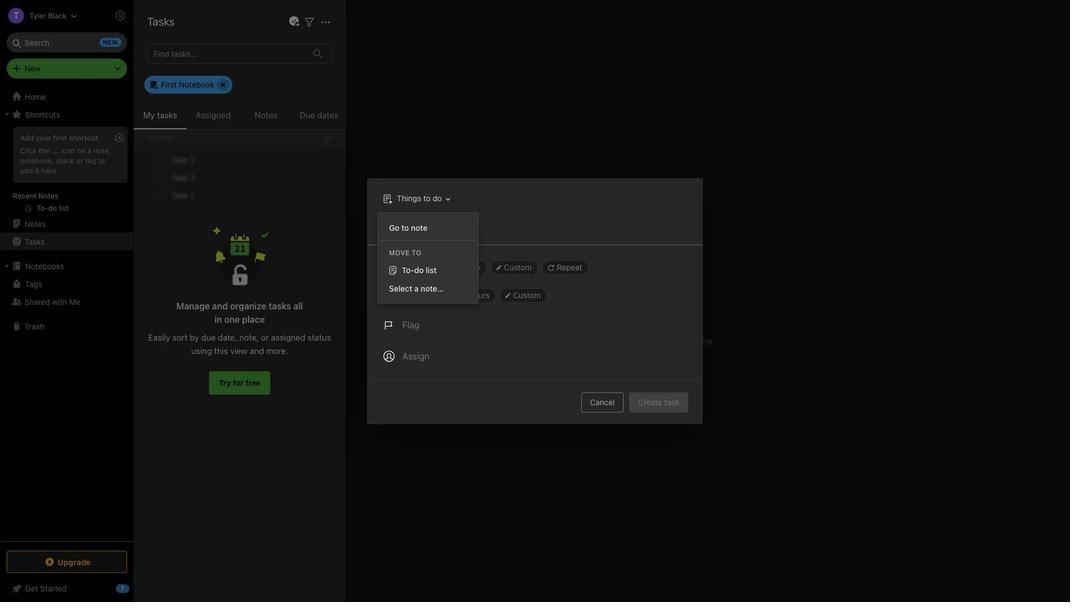Task type: vqa. For each thing, say whether or not it's contained in the screenshot.
topmost Here.
yes



Task type: describe. For each thing, give the bounding box(es) containing it.
first
[[161, 80, 177, 89]]

icon on a note, notebook, stack or tag to add it here.
[[20, 146, 111, 175]]

and for manage
[[212, 301, 228, 311]]

Find tasks… text field
[[149, 44, 307, 63]]

due dates
[[300, 110, 339, 120]]

assign
[[403, 351, 430, 361]]

recent notes
[[13, 191, 58, 200]]

in 4 hours
[[454, 290, 490, 300]]

go to note link
[[378, 219, 478, 236]]

notes and notebooks shared with you will show up here.
[[489, 336, 715, 346]]

do inside button
[[433, 193, 442, 203]]

select a note… link
[[378, 280, 478, 296]]

and for notes
[[515, 336, 530, 346]]

Enter task text field
[[401, 218, 689, 237]]

date,
[[218, 332, 237, 342]]

new task image
[[288, 15, 301, 28]]

custom button for tomorrow
[[491, 260, 538, 275]]

2 things to do button from the left
[[380, 190, 454, 207]]

icon
[[61, 146, 75, 155]]

shared with me element
[[134, 0, 1070, 602]]

or for assigned
[[261, 332, 269, 342]]

or for tag
[[76, 156, 83, 165]]

show
[[659, 336, 680, 346]]

easily sort by due date, note, or assigned status using this view and more.
[[148, 332, 331, 356]]

assigned
[[196, 110, 231, 120]]

shared with me inside tree
[[25, 297, 80, 306]]

notebooks
[[532, 336, 575, 346]]

on
[[77, 146, 86, 155]]

shared with me link
[[0, 293, 133, 311]]

...
[[52, 146, 59, 155]]

try
[[219, 378, 231, 387]]

in 1 hour
[[406, 290, 437, 300]]

notes inside group
[[38, 191, 58, 200]]

first notebook button
[[144, 76, 233, 93]]

tags
[[25, 279, 42, 289]]

by
[[190, 332, 199, 342]]

status
[[308, 332, 331, 342]]

place
[[242, 314, 265, 324]]

custom button for in 4 hours
[[500, 288, 547, 302]]

tasks button
[[0, 232, 133, 250]]

tomorrow button
[[439, 260, 487, 275]]

to inside icon on a note, notebook, stack or tag to add it here.
[[98, 156, 105, 165]]

first
[[53, 133, 67, 142]]

notebooks
[[25, 261, 64, 271]]

in for in 4 hours
[[454, 290, 460, 300]]

to-do list link
[[378, 260, 478, 280]]

shortcut
[[69, 133, 98, 142]]

add
[[20, 133, 34, 142]]

view
[[230, 346, 248, 356]]

home link
[[0, 88, 134, 105]]

expand notebooks image
[[3, 261, 12, 270]]

tasks inside 'button'
[[25, 237, 45, 246]]

all
[[293, 301, 303, 311]]

1 things to do button from the left
[[377, 190, 454, 207]]

tree containing home
[[0, 88, 134, 541]]

hours
[[469, 290, 490, 300]]

free
[[246, 378, 261, 387]]

easily
[[148, 332, 170, 342]]

create
[[638, 397, 662, 407]]

my
[[143, 110, 155, 120]]

today button
[[400, 260, 434, 275]]

click
[[20, 146, 37, 155]]

it
[[35, 166, 39, 175]]

things to do
[[397, 193, 442, 203]]

manage
[[176, 301, 210, 311]]

2 vertical spatial with
[[607, 336, 624, 346]]

trash
[[25, 321, 44, 331]]

new button
[[7, 59, 127, 79]]

note
[[411, 223, 428, 232]]

stack
[[56, 156, 74, 165]]

repeat button
[[543, 260, 588, 275]]

select a note…
[[389, 283, 444, 293]]

note…
[[421, 283, 444, 293]]

add
[[20, 166, 33, 175]]

due dates button
[[293, 108, 346, 129]]

notes button
[[240, 108, 293, 129]]

more.
[[266, 346, 288, 356]]

sort
[[172, 332, 188, 342]]

0 vertical spatial shared with me
[[151, 16, 226, 28]]

shared inside tree
[[25, 297, 50, 306]]

cancel
[[590, 397, 615, 407]]

shared
[[577, 336, 605, 346]]

add your first shortcut
[[20, 133, 98, 142]]

today
[[406, 262, 428, 272]]

create task button
[[629, 392, 689, 412]]

here. inside shared with me element
[[695, 336, 715, 346]]

to for things to do
[[423, 193, 431, 203]]

up
[[682, 336, 693, 346]]

1 horizontal spatial shared
[[151, 16, 185, 28]]

in for in 1 hour
[[406, 290, 413, 300]]

go
[[389, 223, 400, 232]]

move to
[[389, 248, 422, 257]]

group inside tree
[[0, 123, 133, 219]]

custom for in 4 hours
[[513, 290, 541, 300]]

upgrade
[[58, 557, 91, 567]]



Task type: locate. For each thing, give the bounding box(es) containing it.
2 horizontal spatial with
[[607, 336, 624, 346]]

or
[[76, 156, 83, 165], [261, 332, 269, 342]]

in 1 hour button
[[400, 288, 443, 302]]

here.
[[41, 166, 58, 175], [695, 336, 715, 346]]

due
[[201, 332, 216, 342]]

try for free button
[[209, 371, 270, 395]]

in left 4
[[454, 290, 460, 300]]

0 vertical spatial with
[[188, 16, 208, 28]]

to up the today
[[412, 248, 422, 257]]

with inside tree
[[52, 297, 67, 306]]

in 4 hours button
[[448, 288, 496, 302]]

note, up the "tag"
[[94, 146, 111, 155]]

notebook
[[179, 80, 214, 89]]

0 vertical spatial shared
[[151, 16, 185, 28]]

move
[[389, 248, 410, 257]]

0 horizontal spatial tasks
[[157, 110, 177, 120]]

0 horizontal spatial or
[[76, 156, 83, 165]]

select
[[389, 283, 412, 293]]

0 vertical spatial a
[[88, 146, 92, 155]]

0 vertical spatial tasks
[[147, 15, 175, 28]]

using
[[191, 346, 212, 356]]

settings image
[[114, 9, 127, 22]]

tag
[[85, 156, 96, 165]]

tasks up notebooks
[[25, 237, 45, 246]]

to-
[[402, 265, 414, 275]]

0 horizontal spatial here.
[[41, 166, 58, 175]]

0 vertical spatial custom
[[504, 262, 532, 272]]

dropdown list menu
[[378, 219, 478, 296]]

4
[[462, 290, 467, 300]]

1 horizontal spatial shared with me
[[151, 16, 226, 28]]

assigned button
[[187, 108, 240, 129]]

and left notebooks
[[515, 336, 530, 346]]

here. inside icon on a note, notebook, stack or tag to add it here.
[[41, 166, 58, 175]]

1 vertical spatial tasks
[[25, 237, 45, 246]]

to-do list
[[402, 265, 437, 275]]

notes down recent notes
[[25, 219, 46, 228]]

1 horizontal spatial with
[[188, 16, 208, 28]]

manage and organize tasks all in one place
[[176, 301, 303, 324]]

tasks inside button
[[157, 110, 177, 120]]

me up find tasks… text field
[[211, 16, 226, 28]]

to for go to note
[[402, 223, 409, 232]]

to right go
[[402, 223, 409, 232]]

cancel button
[[581, 392, 624, 412]]

1 horizontal spatial note,
[[239, 332, 259, 342]]

custom button down enter task text field
[[491, 260, 538, 275]]

1 horizontal spatial in
[[454, 290, 460, 300]]

the
[[39, 146, 50, 155]]

0 vertical spatial or
[[76, 156, 83, 165]]

shared with me up find tasks… text field
[[151, 16, 226, 28]]

0 horizontal spatial me
[[69, 297, 80, 306]]

and right view
[[250, 346, 264, 356]]

shared down tags
[[25, 297, 50, 306]]

1 vertical spatial here.
[[695, 336, 715, 346]]

notes right recent at the left top of the page
[[38, 191, 58, 200]]

recent
[[13, 191, 36, 200]]

to
[[98, 156, 105, 165], [423, 193, 431, 203], [402, 223, 409, 232], [412, 248, 422, 257]]

and inside shared with me element
[[515, 336, 530, 346]]

custom
[[504, 262, 532, 272], [513, 290, 541, 300]]

first notebook
[[161, 80, 214, 89]]

in
[[215, 314, 222, 324]]

do inside menu
[[414, 265, 424, 275]]

or down on on the left top of page
[[76, 156, 83, 165]]

to right things
[[423, 193, 431, 203]]

tasks right settings "icon"
[[147, 15, 175, 28]]

note, inside easily sort by due date, note, or assigned status using this view and more.
[[239, 332, 259, 342]]

me down tags button
[[69, 297, 80, 306]]

notebook,
[[20, 156, 54, 165]]

notes inside shared with me element
[[489, 336, 513, 346]]

in inside button
[[406, 290, 413, 300]]

0 horizontal spatial do
[[414, 265, 424, 275]]

a inside dropdown list menu
[[414, 283, 419, 293]]

assign button
[[377, 343, 436, 369]]

in inside 'button'
[[454, 290, 460, 300]]

notebooks link
[[0, 257, 133, 275]]

0 horizontal spatial in
[[406, 290, 413, 300]]

0 horizontal spatial and
[[212, 301, 228, 311]]

shared
[[151, 16, 185, 28], [25, 297, 50, 306]]

here. right it
[[41, 166, 58, 175]]

to for move to
[[412, 248, 422, 257]]

Go to note or move task field
[[377, 190, 454, 207]]

here. right up
[[695, 336, 715, 346]]

or inside icon on a note, notebook, stack or tag to add it here.
[[76, 156, 83, 165]]

custom right hours
[[513, 290, 541, 300]]

me inside tree
[[69, 297, 80, 306]]

new
[[25, 64, 41, 73]]

shared with me
[[151, 16, 226, 28], [25, 297, 80, 306]]

1 vertical spatial tasks
[[269, 301, 291, 311]]

note, inside icon on a note, notebook, stack or tag to add it here.
[[94, 146, 111, 155]]

notes link
[[0, 215, 133, 232]]

or up the more.
[[261, 332, 269, 342]]

your
[[36, 133, 51, 142]]

custom button right hours
[[500, 288, 547, 302]]

tasks
[[157, 110, 177, 120], [269, 301, 291, 311]]

me
[[211, 16, 226, 28], [69, 297, 80, 306]]

with up find tasks… text field
[[188, 16, 208, 28]]

task
[[664, 397, 680, 407]]

tags button
[[0, 275, 133, 293]]

1 vertical spatial shared with me
[[25, 297, 80, 306]]

group
[[0, 123, 133, 219]]

0 horizontal spatial shared
[[25, 297, 50, 306]]

group containing add your first shortcut
[[0, 123, 133, 219]]

organize
[[230, 301, 266, 311]]

things to do button
[[377, 190, 454, 207], [380, 190, 454, 207]]

0 horizontal spatial tasks
[[25, 237, 45, 246]]

0 horizontal spatial with
[[52, 297, 67, 306]]

1 vertical spatial custom button
[[500, 288, 547, 302]]

tree
[[0, 88, 134, 541]]

1 vertical spatial note,
[[239, 332, 259, 342]]

shared with me down tags button
[[25, 297, 80, 306]]

notes inside 'link'
[[25, 219, 46, 228]]

0 vertical spatial do
[[433, 193, 442, 203]]

tasks right my at top
[[157, 110, 177, 120]]

tasks left all
[[269, 301, 291, 311]]

one
[[224, 314, 240, 324]]

0 horizontal spatial note,
[[94, 146, 111, 155]]

a inside icon on a note, notebook, stack or tag to add it here.
[[88, 146, 92, 155]]

1 vertical spatial a
[[414, 283, 419, 293]]

1 horizontal spatial me
[[211, 16, 226, 28]]

and inside easily sort by due date, note, or assigned status using this view and more.
[[250, 346, 264, 356]]

flag button
[[377, 311, 426, 338]]

notes
[[255, 110, 278, 120], [38, 191, 58, 200], [25, 219, 46, 228], [489, 336, 513, 346]]

1 vertical spatial or
[[261, 332, 269, 342]]

notes left due
[[255, 110, 278, 120]]

0 vertical spatial me
[[211, 16, 226, 28]]

and up in
[[212, 301, 228, 311]]

shortcuts
[[25, 110, 60, 119]]

Search text field
[[14, 32, 119, 52]]

1 vertical spatial me
[[69, 297, 80, 306]]

1 horizontal spatial or
[[261, 332, 269, 342]]

None search field
[[14, 32, 119, 52]]

note, up view
[[239, 332, 259, 342]]

0 vertical spatial tasks
[[157, 110, 177, 120]]

with down tags button
[[52, 297, 67, 306]]

upgrade button
[[7, 551, 127, 573]]

1 horizontal spatial do
[[433, 193, 442, 203]]

1 in from the left
[[406, 290, 413, 300]]

go to note
[[389, 223, 428, 232]]

for
[[233, 378, 244, 387]]

or inside easily sort by due date, note, or assigned status using this view and more.
[[261, 332, 269, 342]]

custom button
[[491, 260, 538, 275], [500, 288, 547, 302]]

0 vertical spatial custom button
[[491, 260, 538, 275]]

things
[[397, 193, 421, 203]]

2 in from the left
[[454, 290, 460, 300]]

assigned
[[271, 332, 305, 342]]

1 vertical spatial do
[[414, 265, 424, 275]]

0 vertical spatial here.
[[41, 166, 58, 175]]

0 vertical spatial note,
[[94, 146, 111, 155]]

with left you on the right bottom of the page
[[607, 336, 624, 346]]

custom for tomorrow
[[504, 262, 532, 272]]

hour
[[421, 290, 437, 300]]

1
[[415, 290, 419, 300]]

0 horizontal spatial shared with me
[[25, 297, 80, 306]]

shared right settings "icon"
[[151, 16, 185, 28]]

and inside manage and organize tasks all in one place
[[212, 301, 228, 311]]

1 horizontal spatial tasks
[[147, 15, 175, 28]]

you
[[627, 336, 641, 346]]

1 vertical spatial custom
[[513, 290, 541, 300]]

tasks inside manage and organize tasks all in one place
[[269, 301, 291, 311]]

repeat
[[557, 262, 582, 272]]

create task
[[638, 397, 680, 407]]

a
[[88, 146, 92, 155], [414, 283, 419, 293]]

flag
[[403, 320, 420, 330]]

2 horizontal spatial and
[[515, 336, 530, 346]]

1 vertical spatial shared
[[25, 297, 50, 306]]

list
[[426, 265, 437, 275]]

this
[[214, 346, 228, 356]]

custom left repeat button
[[504, 262, 532, 272]]

1 vertical spatial with
[[52, 297, 67, 306]]

tomorrow
[[445, 262, 481, 272]]

in left 1
[[406, 290, 413, 300]]

1 horizontal spatial a
[[414, 283, 419, 293]]

0 horizontal spatial a
[[88, 146, 92, 155]]

1 horizontal spatial tasks
[[269, 301, 291, 311]]

trash link
[[0, 317, 133, 335]]

to inside field
[[423, 193, 431, 203]]

to right the "tag"
[[98, 156, 105, 165]]

1 horizontal spatial here.
[[695, 336, 715, 346]]

notes down hours
[[489, 336, 513, 346]]

with
[[188, 16, 208, 28], [52, 297, 67, 306], [607, 336, 624, 346]]

due
[[300, 110, 315, 120]]

1 horizontal spatial and
[[250, 346, 264, 356]]

will
[[644, 336, 656, 346]]

shortcuts button
[[0, 105, 133, 123]]

notes inside button
[[255, 110, 278, 120]]



